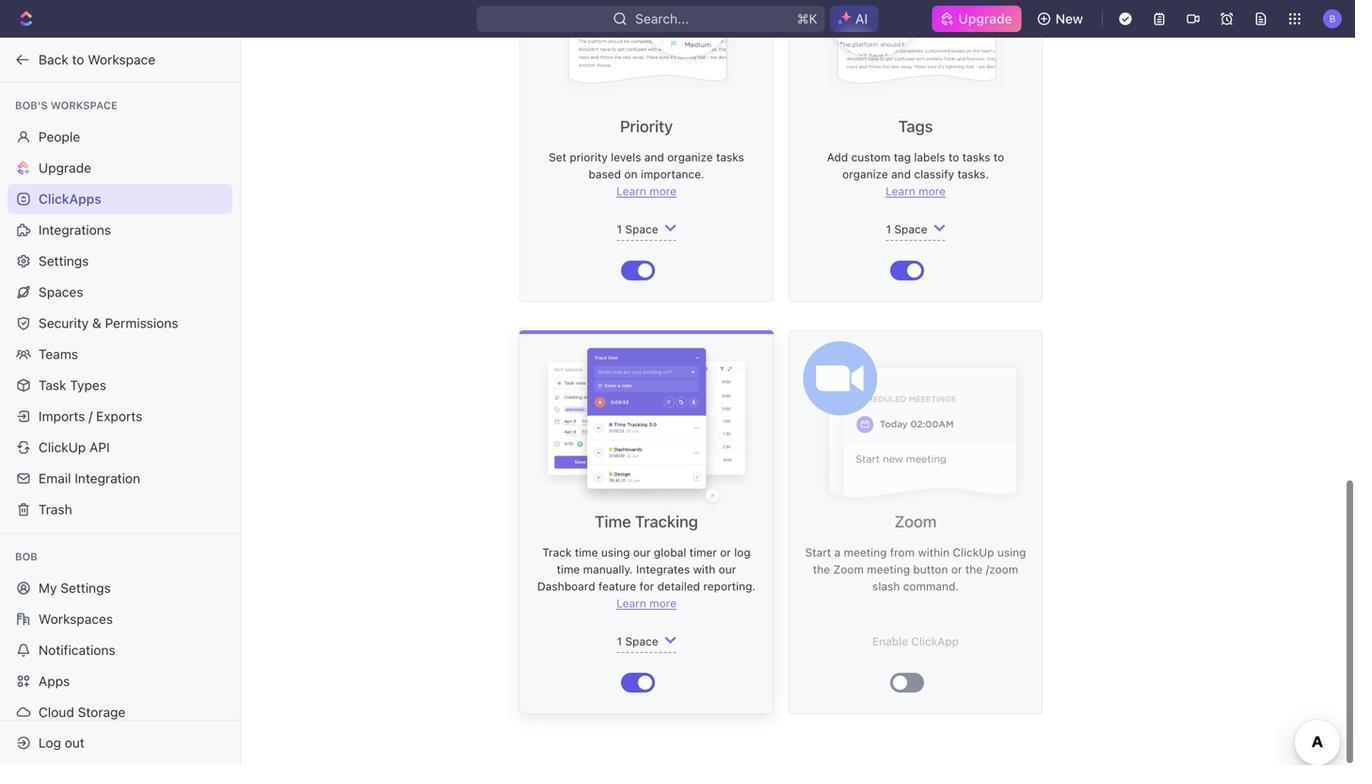 Task type: locate. For each thing, give the bounding box(es) containing it.
clickapp
[[912, 635, 959, 648]]

organize down custom at the right top of the page
[[843, 168, 888, 181]]

1 using from the left
[[601, 546, 630, 559]]

1 space down add custom tag labels to tasks to organize and classify tasks. learn more
[[886, 223, 928, 236]]

cloud storage link
[[8, 698, 233, 728]]

custom
[[852, 151, 891, 164]]

space
[[626, 223, 659, 236], [895, 223, 928, 236], [626, 635, 659, 648]]

using up manually.
[[601, 546, 630, 559]]

1 horizontal spatial upgrade
[[959, 11, 1013, 26]]

1 tasks from the left
[[716, 151, 745, 164]]

priority
[[620, 117, 673, 136]]

imports / exports
[[39, 409, 142, 424]]

learn down feature
[[617, 597, 647, 610]]

1 horizontal spatial to
[[949, 151, 960, 164]]

using up /zoom
[[998, 546, 1027, 559]]

notifications
[[39, 643, 115, 658]]

upgrade link left new button
[[933, 6, 1022, 32]]

for
[[640, 580, 655, 593]]

settings up workspaces
[[61, 580, 111, 596]]

workspace
[[88, 52, 156, 67], [51, 99, 118, 112]]

or left log at the right bottom of the page
[[720, 546, 731, 559]]

clickup down imports
[[39, 440, 86, 455]]

learn more link for priority
[[617, 185, 677, 198]]

api
[[89, 440, 110, 455]]

the left /zoom
[[966, 563, 983, 576]]

2 tasks from the left
[[963, 151, 991, 164]]

integrations link
[[8, 215, 233, 245]]

1 vertical spatial organize
[[843, 168, 888, 181]]

zoom inside start a meeting from within clickup using the zoom meeting button or the /zoom slash command.
[[834, 563, 864, 576]]

1 vertical spatial clickup
[[953, 546, 995, 559]]

command.
[[904, 580, 959, 593]]

1 vertical spatial our
[[719, 563, 737, 576]]

organize up importance.
[[668, 151, 713, 164]]

and up importance.
[[645, 151, 664, 164]]

upgrade up clickapps
[[39, 160, 91, 176]]

2 using from the left
[[998, 546, 1027, 559]]

0 horizontal spatial to
[[72, 52, 84, 67]]

0 vertical spatial our
[[633, 546, 651, 559]]

0 vertical spatial settings
[[39, 253, 89, 269]]

0 horizontal spatial our
[[633, 546, 651, 559]]

0 vertical spatial zoom
[[895, 512, 937, 531]]

tasks
[[716, 151, 745, 164], [963, 151, 991, 164]]

upgrade left new button
[[959, 11, 1013, 26]]

0 vertical spatial organize
[[668, 151, 713, 164]]

1 space down on
[[617, 223, 659, 236]]

integrates
[[636, 563, 690, 576]]

more down importance.
[[650, 185, 677, 198]]

1 horizontal spatial organize
[[843, 168, 888, 181]]

settings up spaces
[[39, 253, 89, 269]]

2 the from the left
[[966, 563, 983, 576]]

0 horizontal spatial using
[[601, 546, 630, 559]]

1 horizontal spatial or
[[952, 563, 963, 576]]

workspace inside button
[[88, 52, 156, 67]]

1 for priority
[[617, 223, 622, 236]]

0 horizontal spatial the
[[813, 563, 831, 576]]

1 the from the left
[[813, 563, 831, 576]]

meeting up slash
[[867, 563, 910, 576]]

learn down tag
[[886, 185, 916, 198]]

meeting right the a
[[844, 546, 887, 559]]

clickup up /zoom
[[953, 546, 995, 559]]

0 vertical spatial workspace
[[88, 52, 156, 67]]

track
[[543, 546, 572, 559]]

set priority levels and organize tasks based on importance. learn more
[[549, 151, 745, 198]]

0 vertical spatial or
[[720, 546, 731, 559]]

dashboard
[[538, 580, 596, 593]]

1 space
[[617, 223, 659, 236], [886, 223, 928, 236], [617, 635, 659, 648]]

using inside track time using our global timer or log time manually. integrates with our dashboard feature for detailed reporting. learn more
[[601, 546, 630, 559]]

workspace right back
[[88, 52, 156, 67]]

using
[[601, 546, 630, 559], [998, 546, 1027, 559]]

learn more link
[[617, 185, 677, 198], [886, 185, 946, 198], [617, 597, 677, 610]]

search...
[[636, 11, 689, 26]]

0 vertical spatial meeting
[[844, 546, 887, 559]]

0 horizontal spatial or
[[720, 546, 731, 559]]

zoom up from
[[895, 512, 937, 531]]

0 horizontal spatial tasks
[[716, 151, 745, 164]]

learn more link down classify
[[886, 185, 946, 198]]

1 vertical spatial zoom
[[834, 563, 864, 576]]

security
[[39, 315, 89, 331]]

1 vertical spatial and
[[892, 168, 911, 181]]

enable
[[873, 635, 909, 648]]

apps link
[[8, 667, 233, 697]]

importance.
[[641, 168, 705, 181]]

workspace up the people
[[51, 99, 118, 112]]

more down detailed at bottom
[[650, 597, 677, 610]]

or
[[720, 546, 731, 559], [952, 563, 963, 576]]

upgrade link
[[933, 6, 1022, 32], [8, 153, 233, 183]]

more down classify
[[919, 185, 946, 198]]

levels
[[611, 151, 641, 164]]

1 space for priority
[[617, 223, 659, 236]]

new
[[1056, 11, 1084, 26]]

and inside "set priority levels and organize tasks based on importance. learn more"
[[645, 151, 664, 164]]

our up integrates
[[633, 546, 651, 559]]

slash
[[873, 580, 900, 593]]

⌘k
[[798, 11, 818, 26]]

tasks for priority
[[716, 151, 745, 164]]

1
[[617, 223, 622, 236], [886, 223, 892, 236], [617, 635, 622, 648]]

learn more link down on
[[617, 185, 677, 198]]

track time using our global timer or log time manually. integrates with our dashboard feature for detailed reporting. learn more
[[538, 546, 756, 610]]

tasks inside add custom tag labels to tasks to organize and classify tasks. learn more
[[963, 151, 991, 164]]

0 vertical spatial clickup
[[39, 440, 86, 455]]

1 horizontal spatial clickup
[[953, 546, 995, 559]]

log
[[735, 546, 751, 559]]

1 down add custom tag labels to tasks to organize and classify tasks. learn more
[[886, 223, 892, 236]]

zoom down the a
[[834, 563, 864, 576]]

1 horizontal spatial and
[[892, 168, 911, 181]]

back
[[39, 52, 69, 67]]

time up dashboard
[[557, 563, 580, 576]]

exports
[[96, 409, 142, 424]]

start a meeting from within clickup using the zoom meeting button or the /zoom slash command.
[[806, 546, 1027, 593]]

tasks inside "set priority levels and organize tasks based on importance. learn more"
[[716, 151, 745, 164]]

or inside start a meeting from within clickup using the zoom meeting button or the /zoom slash command.
[[952, 563, 963, 576]]

1 vertical spatial upgrade link
[[8, 153, 233, 183]]

organize
[[668, 151, 713, 164], [843, 168, 888, 181]]

meeting
[[844, 546, 887, 559], [867, 563, 910, 576]]

/zoom
[[986, 563, 1019, 576]]

workspaces
[[39, 612, 113, 627]]

clickup
[[39, 440, 86, 455], [953, 546, 995, 559]]

0 horizontal spatial and
[[645, 151, 664, 164]]

0 horizontal spatial clickup
[[39, 440, 86, 455]]

time
[[575, 546, 598, 559], [557, 563, 580, 576]]

upgrade link down people link
[[8, 153, 233, 183]]

0 horizontal spatial zoom
[[834, 563, 864, 576]]

organize inside "set priority levels and organize tasks based on importance. learn more"
[[668, 151, 713, 164]]

enable clickapp
[[873, 635, 959, 648]]

0 horizontal spatial organize
[[668, 151, 713, 164]]

imports / exports link
[[8, 402, 233, 432]]

time up manually.
[[575, 546, 598, 559]]

new button
[[1030, 4, 1095, 34]]

the down "start"
[[813, 563, 831, 576]]

learn down on
[[617, 185, 647, 198]]

2 horizontal spatial to
[[994, 151, 1005, 164]]

back to workspace
[[39, 52, 156, 67]]

0 vertical spatial upgrade link
[[933, 6, 1022, 32]]

storage
[[78, 705, 126, 720]]

zoom
[[895, 512, 937, 531], [834, 563, 864, 576]]

1 vertical spatial or
[[952, 563, 963, 576]]

0 vertical spatial and
[[645, 151, 664, 164]]

our up reporting.
[[719, 563, 737, 576]]

space down add custom tag labels to tasks to organize and classify tasks. learn more
[[895, 223, 928, 236]]

trash
[[39, 502, 72, 517]]

1 horizontal spatial using
[[998, 546, 1027, 559]]

my
[[39, 580, 57, 596]]

learn
[[617, 185, 647, 198], [886, 185, 916, 198], [617, 597, 647, 610]]

1 horizontal spatial our
[[719, 563, 737, 576]]

spaces link
[[8, 277, 233, 307]]

button
[[914, 563, 949, 576]]

organize inside add custom tag labels to tasks to organize and classify tasks. learn more
[[843, 168, 888, 181]]

integrations
[[39, 222, 111, 238]]

b
[[1330, 13, 1336, 24]]

time tracking
[[595, 512, 698, 531]]

apps
[[39, 674, 70, 689]]

1 down based
[[617, 223, 622, 236]]

tracking
[[635, 512, 698, 531]]

log out button
[[8, 728, 224, 758]]

detailed
[[658, 580, 701, 593]]

1 horizontal spatial tasks
[[963, 151, 991, 164]]

more inside add custom tag labels to tasks to organize and classify tasks. learn more
[[919, 185, 946, 198]]

1 horizontal spatial the
[[966, 563, 983, 576]]

space down "set priority levels and organize tasks based on importance. learn more" at the top
[[626, 223, 659, 236]]

or right button
[[952, 563, 963, 576]]

more
[[650, 185, 677, 198], [919, 185, 946, 198], [650, 597, 677, 610]]

1 vertical spatial upgrade
[[39, 160, 91, 176]]

and down tag
[[892, 168, 911, 181]]

upgrade
[[959, 11, 1013, 26], [39, 160, 91, 176]]

bob's
[[15, 99, 48, 112]]



Task type: describe. For each thing, give the bounding box(es) containing it.
b button
[[1318, 4, 1348, 34]]

out
[[65, 735, 85, 751]]

permissions
[[105, 315, 178, 331]]

a
[[835, 546, 841, 559]]

1 space for tags
[[886, 223, 928, 236]]

priority
[[570, 151, 608, 164]]

1 vertical spatial meeting
[[867, 563, 910, 576]]

0 horizontal spatial upgrade link
[[8, 153, 233, 183]]

people link
[[8, 122, 233, 152]]

reporting.
[[704, 580, 756, 593]]

bob
[[15, 551, 37, 563]]

learn inside add custom tag labels to tasks to organize and classify tasks. learn more
[[886, 185, 916, 198]]

workspaces link
[[8, 604, 233, 635]]

on
[[625, 168, 638, 181]]

timer
[[690, 546, 717, 559]]

0 vertical spatial time
[[575, 546, 598, 559]]

add
[[827, 151, 849, 164]]

email integration
[[39, 471, 140, 486]]

clickapps
[[39, 191, 101, 207]]

task
[[39, 378, 66, 393]]

clickup api link
[[8, 433, 233, 463]]

learn more link for tags
[[886, 185, 946, 198]]

start
[[806, 546, 832, 559]]

1 for tags
[[886, 223, 892, 236]]

more inside track time using our global timer or log time manually. integrates with our dashboard feature for detailed reporting. learn more
[[650, 597, 677, 610]]

clickup api
[[39, 440, 110, 455]]

1 horizontal spatial zoom
[[895, 512, 937, 531]]

more inside "set priority levels and organize tasks based on importance. learn more"
[[650, 185, 677, 198]]

log
[[39, 735, 61, 751]]

log out
[[39, 735, 85, 751]]

cloud
[[39, 705, 74, 720]]

global
[[654, 546, 687, 559]]

back to workspace button
[[8, 45, 223, 75]]

people
[[39, 129, 80, 145]]

learn inside track time using our global timer or log time manually. integrates with our dashboard feature for detailed reporting. learn more
[[617, 597, 647, 610]]

tasks for tags
[[963, 151, 991, 164]]

1 horizontal spatial upgrade link
[[933, 6, 1022, 32]]

email
[[39, 471, 71, 486]]

space for tags
[[895, 223, 928, 236]]

tags
[[899, 117, 933, 136]]

notifications link
[[8, 636, 233, 666]]

with
[[694, 563, 716, 576]]

my settings
[[39, 580, 111, 596]]

or inside track time using our global timer or log time manually. integrates with our dashboard feature for detailed reporting. learn more
[[720, 546, 731, 559]]

teams link
[[8, 339, 233, 370]]

tasks.
[[958, 168, 989, 181]]

to inside button
[[72, 52, 84, 67]]

cloud storage
[[39, 705, 126, 720]]

1 vertical spatial workspace
[[51, 99, 118, 112]]

0 vertical spatial upgrade
[[959, 11, 1013, 26]]

&
[[92, 315, 101, 331]]

tag
[[894, 151, 911, 164]]

spaces
[[39, 284, 83, 300]]

imports
[[39, 409, 85, 424]]

time
[[595, 512, 631, 531]]

classify
[[915, 168, 955, 181]]

ai
[[856, 11, 868, 26]]

1 vertical spatial settings
[[61, 580, 111, 596]]

space for priority
[[626, 223, 659, 236]]

security & permissions
[[39, 315, 178, 331]]

integration
[[75, 471, 140, 486]]

types
[[70, 378, 106, 393]]

from
[[890, 546, 915, 559]]

and inside add custom tag labels to tasks to organize and classify tasks. learn more
[[892, 168, 911, 181]]

0 horizontal spatial upgrade
[[39, 160, 91, 176]]

1 vertical spatial time
[[557, 563, 580, 576]]

1 down feature
[[617, 635, 622, 648]]

using inside start a meeting from within clickup using the zoom meeting button or the /zoom slash command.
[[998, 546, 1027, 559]]

learn more link down for
[[617, 597, 677, 610]]

task types link
[[8, 370, 233, 401]]

learn inside "set priority levels and organize tasks based on importance. learn more"
[[617, 185, 647, 198]]

clickup inside start a meeting from within clickup using the zoom meeting button or the /zoom slash command.
[[953, 546, 995, 559]]

based
[[589, 168, 621, 181]]

1 space down for
[[617, 635, 659, 648]]

my settings link
[[8, 573, 233, 604]]

set
[[549, 151, 567, 164]]

settings link
[[8, 246, 233, 276]]

add custom tag labels to tasks to organize and classify tasks. learn more
[[827, 151, 1005, 198]]

teams
[[39, 346, 78, 362]]

/
[[89, 409, 93, 424]]

email integration link
[[8, 464, 233, 494]]

task types
[[39, 378, 106, 393]]

clickapps link
[[8, 184, 233, 214]]

space down for
[[626, 635, 659, 648]]

manually.
[[583, 563, 633, 576]]

within
[[918, 546, 950, 559]]

ai button
[[830, 6, 879, 32]]

trash link
[[8, 495, 233, 525]]



Task type: vqa. For each thing, say whether or not it's contained in the screenshot.
1 Space related to Priority
yes



